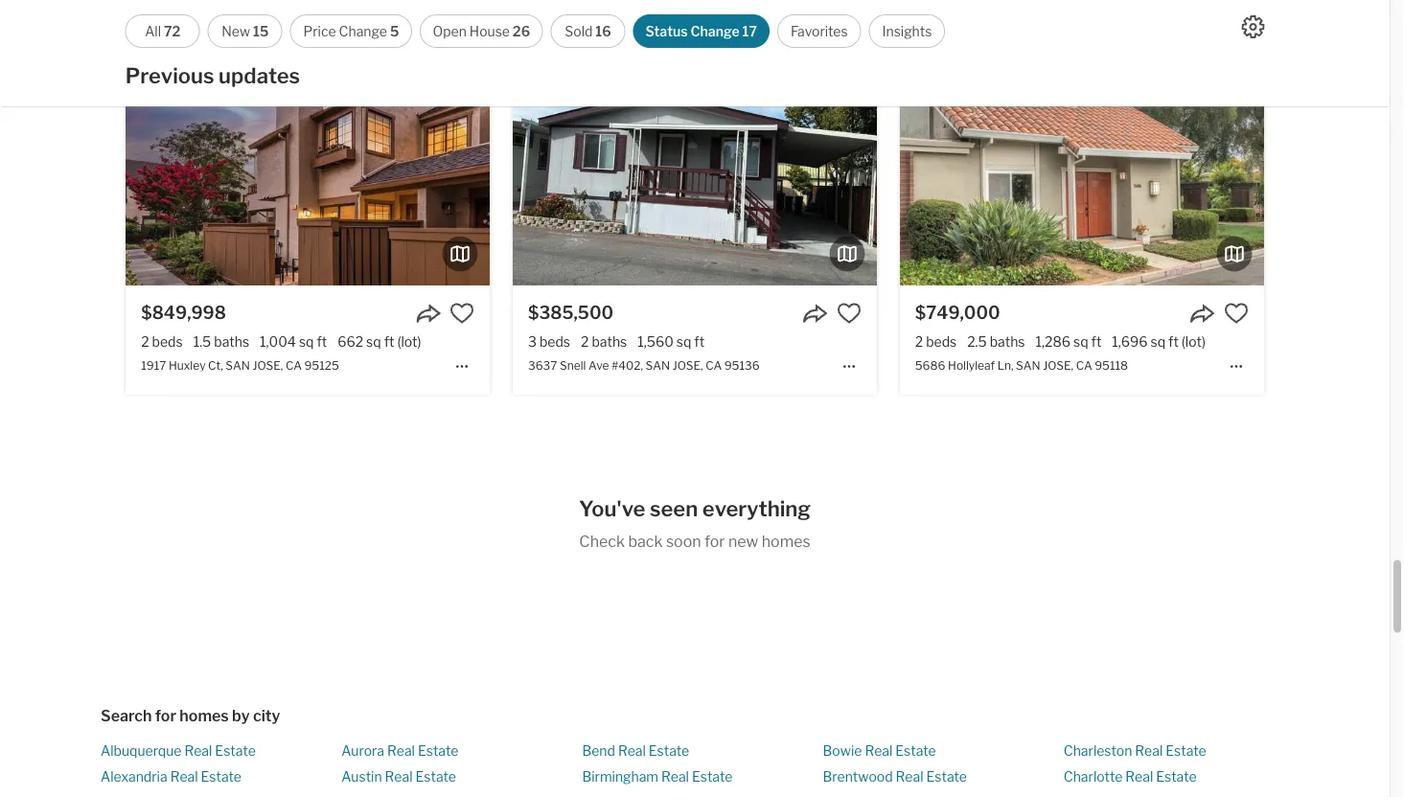 Task type: describe. For each thing, give the bounding box(es) containing it.
3637 snell ave #402, san jose, ca 95136
[[528, 359, 760, 373]]

brentwood real estate
[[823, 770, 968, 786]]

bowie
[[823, 744, 863, 760]]

new 15
[[222, 23, 269, 39]]

Insights radio
[[869, 14, 946, 48]]

real for bend
[[618, 744, 646, 760]]

aurora real estate
[[342, 744, 459, 760]]

real for birmingham
[[662, 770, 689, 786]]

2 photo of 3637 snell ave #402, san jose, ca 95136 image from the left
[[877, 38, 1242, 286]]

back
[[629, 533, 663, 551]]

5686 hollyleaf ln, san jose, ca 95118
[[916, 359, 1129, 373]]

17
[[743, 23, 758, 39]]

real for bowie
[[865, 744, 893, 760]]

real for alexandria
[[170, 770, 198, 786]]

albuquerque real estate link
[[101, 744, 256, 760]]

status change 17
[[646, 23, 758, 39]]

bend real estate
[[582, 744, 690, 760]]

2 ca from the left
[[706, 359, 722, 373]]

Price Change radio
[[290, 14, 412, 48]]

new
[[222, 23, 250, 39]]

you've
[[579, 496, 646, 522]]

New radio
[[208, 14, 283, 48]]

2 for $749,000
[[916, 334, 924, 350]]

alexandria
[[101, 770, 167, 786]]

soon
[[666, 533, 702, 551]]

2.5 baths
[[968, 334, 1026, 350]]

birmingham real estate
[[582, 770, 733, 786]]

alexandria real estate
[[101, 770, 242, 786]]

2 baths
[[581, 334, 627, 350]]

95118
[[1095, 359, 1129, 373]]

1.5
[[193, 334, 211, 350]]

favorite button checkbox
[[837, 301, 862, 326]]

charleston real estate
[[1064, 744, 1207, 760]]

1,286 sq ft
[[1036, 334, 1102, 350]]

hollyleaf
[[949, 359, 996, 373]]

baths for $849,998
[[214, 334, 249, 350]]

Sold radio
[[551, 14, 626, 48]]

charlotte real estate link
[[1064, 770, 1197, 786]]

birmingham
[[582, 770, 659, 786]]

ft for $849,998
[[317, 334, 327, 350]]

2 photo of 1917 huxley ct, san jose, ca 95125 image from the left
[[490, 38, 855, 286]]

you've seen everything
[[579, 496, 811, 522]]

updates
[[219, 63, 300, 89]]

austin real estate link
[[342, 770, 456, 786]]

sq for $849,998
[[299, 334, 314, 350]]

snell
[[560, 359, 586, 373]]

$849,998
[[141, 302, 226, 323]]

by
[[232, 707, 250, 726]]

1,560
[[638, 334, 674, 350]]

sold
[[565, 23, 593, 39]]

beds for $749,000
[[927, 334, 957, 350]]

ca for $749,000
[[1077, 359, 1093, 373]]

1,286
[[1036, 334, 1071, 350]]

check back soon for new homes
[[580, 533, 811, 551]]

1 horizontal spatial homes
[[762, 533, 811, 551]]

albuquerque real estate
[[101, 744, 256, 760]]

2 jose, from the left
[[673, 359, 704, 373]]

5 ft from the left
[[1169, 334, 1179, 350]]

favorites
[[791, 23, 848, 39]]

bowie real estate
[[823, 744, 937, 760]]

95125
[[304, 359, 339, 373]]

1,004 sq ft
[[260, 334, 327, 350]]

charlotte
[[1064, 770, 1123, 786]]

estate for brentwood real estate
[[927, 770, 968, 786]]

0 horizontal spatial for
[[155, 707, 176, 726]]

5 sq from the left
[[1151, 334, 1166, 350]]

price change 5
[[304, 23, 399, 39]]

3 beds
[[528, 334, 571, 350]]

jose, for $849,998
[[253, 359, 283, 373]]

favorite button image for $749,000
[[1224, 301, 1249, 326]]

albuquerque
[[101, 744, 182, 760]]

alexandria real estate link
[[101, 770, 242, 786]]

2 beds for $849,998
[[141, 334, 183, 350]]

status
[[646, 23, 688, 39]]

1,696 sq ft (lot)
[[1113, 334, 1206, 350]]

estate for bowie real estate
[[896, 744, 937, 760]]

bend real estate link
[[582, 744, 690, 760]]

previous updates
[[125, 63, 300, 89]]

city
[[253, 707, 280, 726]]

pending
[[530, 51, 575, 62]]

0 horizontal spatial homes
[[180, 707, 229, 726]]

check
[[580, 533, 625, 551]]

Open House radio
[[420, 14, 543, 48]]

estate for charlotte real estate
[[1157, 770, 1197, 786]]

3
[[528, 334, 537, 350]]

estate for charleston real estate
[[1166, 744, 1207, 760]]

2 san from the left
[[646, 359, 670, 373]]

15
[[253, 23, 269, 39]]

seen
[[650, 496, 698, 522]]

16
[[596, 23, 612, 39]]

$749,000
[[916, 302, 1001, 323]]

ft for $749,000
[[1092, 334, 1102, 350]]

change for 17
[[691, 23, 740, 39]]

26
[[513, 23, 530, 39]]

2 beds for $749,000
[[916, 334, 957, 350]]

insights
[[883, 23, 933, 39]]

brentwood
[[823, 770, 893, 786]]

previous
[[125, 63, 214, 89]]



Task type: vqa. For each thing, say whether or not it's contained in the screenshot.
1,286 sq ft
yes



Task type: locate. For each thing, give the bounding box(es) containing it.
0 horizontal spatial 2
[[141, 334, 149, 350]]

1 horizontal spatial beds
[[540, 334, 571, 350]]

baths for $749,000
[[990, 334, 1026, 350]]

all
[[145, 23, 161, 39]]

estate down by
[[215, 744, 256, 760]]

ft
[[317, 334, 327, 350], [384, 334, 395, 350], [695, 334, 705, 350], [1092, 334, 1102, 350], [1169, 334, 1179, 350]]

baths up 1917 huxley ct, san jose, ca 95125
[[214, 334, 249, 350]]

1 horizontal spatial ca
[[706, 359, 722, 373]]

1 horizontal spatial for
[[705, 533, 725, 551]]

price
[[304, 23, 336, 39]]

ave
[[589, 359, 609, 373]]

option group containing all
[[125, 14, 946, 48]]

2 beds
[[141, 334, 183, 350], [916, 334, 957, 350]]

real for charlotte
[[1126, 770, 1154, 786]]

1 horizontal spatial 2
[[581, 334, 589, 350]]

sold 16
[[565, 23, 612, 39]]

estate for albuquerque real estate
[[215, 744, 256, 760]]

5686
[[916, 359, 946, 373]]

estate up austin real estate on the bottom of the page
[[418, 744, 459, 760]]

0 horizontal spatial favorite button image
[[837, 301, 862, 326]]

real for albuquerque
[[185, 744, 212, 760]]

2 change from the left
[[691, 23, 740, 39]]

baths up ave
[[592, 334, 627, 350]]

sq right "1,560"
[[677, 334, 692, 350]]

real up brentwood real estate
[[865, 744, 893, 760]]

favorite button image
[[837, 301, 862, 326], [1224, 301, 1249, 326]]

1 san from the left
[[226, 359, 250, 373]]

estate down aurora real estate
[[416, 770, 456, 786]]

san
[[226, 359, 250, 373], [646, 359, 670, 373], [1017, 359, 1041, 373]]

1 ft from the left
[[317, 334, 327, 350]]

brentwood real estate link
[[823, 770, 968, 786]]

All radio
[[125, 14, 200, 48]]

1 vertical spatial for
[[155, 707, 176, 726]]

2 2 beds from the left
[[916, 334, 957, 350]]

1 2 from the left
[[141, 334, 149, 350]]

1 horizontal spatial favorite button checkbox
[[1224, 301, 1249, 326]]

house
[[470, 23, 510, 39]]

ft right the 662 on the left top of the page
[[384, 334, 395, 350]]

3 ca from the left
[[1077, 359, 1093, 373]]

change for 5
[[339, 23, 387, 39]]

open
[[433, 23, 467, 39]]

(lot) for $749,000
[[1182, 334, 1206, 350]]

1 horizontal spatial 2 beds
[[916, 334, 957, 350]]

ft right "1,560"
[[695, 334, 705, 350]]

estate right birmingham
[[692, 770, 733, 786]]

real down albuquerque real estate
[[170, 770, 198, 786]]

4 ft from the left
[[1092, 334, 1102, 350]]

3 2 from the left
[[916, 334, 924, 350]]

change
[[339, 23, 387, 39], [691, 23, 740, 39]]

ca down 1,004 sq ft
[[286, 359, 302, 373]]

san for $849,998
[[226, 359, 250, 373]]

1 beds from the left
[[152, 334, 183, 350]]

662 sq ft (lot)
[[338, 334, 421, 350]]

favorite button checkbox for $849,998
[[450, 301, 475, 326]]

baths
[[214, 334, 249, 350], [592, 334, 627, 350], [990, 334, 1026, 350]]

baths up ln,
[[990, 334, 1026, 350]]

1 vertical spatial homes
[[180, 707, 229, 726]]

beds for $849,998
[[152, 334, 183, 350]]

#402,
[[612, 359, 643, 373]]

ca
[[286, 359, 302, 373], [706, 359, 722, 373], [1077, 359, 1093, 373]]

sq
[[299, 334, 314, 350], [366, 334, 381, 350], [677, 334, 692, 350], [1074, 334, 1089, 350], [1151, 334, 1166, 350]]

search for homes by city
[[101, 707, 280, 726]]

real up austin real estate on the bottom of the page
[[387, 744, 415, 760]]

(lot) right the 662 on the left top of the page
[[397, 334, 421, 350]]

ft for $385,500
[[695, 334, 705, 350]]

estate for aurora real estate
[[418, 744, 459, 760]]

ca left 95136
[[706, 359, 722, 373]]

beds right 3
[[540, 334, 571, 350]]

1 horizontal spatial san
[[646, 359, 670, 373]]

1 jose, from the left
[[253, 359, 283, 373]]

0 horizontal spatial 2 beds
[[141, 334, 183, 350]]

favorite button checkbox for $749,000
[[1224, 301, 1249, 326]]

change left 17
[[691, 23, 740, 39]]

1 horizontal spatial change
[[691, 23, 740, 39]]

estate for alexandria real estate
[[201, 770, 242, 786]]

estate up birmingham real estate
[[649, 744, 690, 760]]

all 72
[[145, 23, 181, 39]]

0 horizontal spatial change
[[339, 23, 387, 39]]

2 baths from the left
[[592, 334, 627, 350]]

5
[[390, 23, 399, 39]]

change inside status change option
[[691, 23, 740, 39]]

sq right the 662 on the left top of the page
[[366, 334, 381, 350]]

2 up snell
[[581, 334, 589, 350]]

662
[[338, 334, 364, 350]]

estate down albuquerque real estate
[[201, 770, 242, 786]]

ln,
[[998, 359, 1014, 373]]

2 beds up 5686
[[916, 334, 957, 350]]

2 horizontal spatial jose,
[[1044, 359, 1074, 373]]

real down aurora real estate
[[385, 770, 413, 786]]

2 up 1917
[[141, 334, 149, 350]]

everything
[[703, 496, 811, 522]]

favorite button checkbox
[[450, 301, 475, 326], [1224, 301, 1249, 326]]

0 horizontal spatial san
[[226, 359, 250, 373]]

austin real estate
[[342, 770, 456, 786]]

1 horizontal spatial (lot)
[[1182, 334, 1206, 350]]

sq right 1,696
[[1151, 334, 1166, 350]]

estate down charleston real estate at bottom
[[1157, 770, 1197, 786]]

1 favorite button checkbox from the left
[[450, 301, 475, 326]]

3 jose, from the left
[[1044, 359, 1074, 373]]

2 beds up 1917
[[141, 334, 183, 350]]

sq for $385,500
[[677, 334, 692, 350]]

1 photo of 3637 snell ave #402, san jose, ca 95136 image from the left
[[513, 38, 877, 286]]

beds up 1917
[[152, 334, 183, 350]]

1.5 baths
[[193, 334, 249, 350]]

sq right "1,286" at right top
[[1074, 334, 1089, 350]]

0 horizontal spatial baths
[[214, 334, 249, 350]]

2 favorite button checkbox from the left
[[1224, 301, 1249, 326]]

homes left by
[[180, 707, 229, 726]]

1 2 beds from the left
[[141, 334, 183, 350]]

3 san from the left
[[1017, 359, 1041, 373]]

jose, down 1,004
[[253, 359, 283, 373]]

1 horizontal spatial jose,
[[673, 359, 704, 373]]

3 ft from the left
[[695, 334, 705, 350]]

2 2 from the left
[[581, 334, 589, 350]]

2 for $849,998
[[141, 334, 149, 350]]

1,004
[[260, 334, 296, 350]]

open house 26
[[433, 23, 530, 39]]

2 photo of 5686 hollyleaf ln, san jose, ca 95118 image from the left
[[1265, 38, 1405, 286]]

3 baths from the left
[[990, 334, 1026, 350]]

ft right 1,696
[[1169, 334, 1179, 350]]

aurora real estate link
[[342, 744, 459, 760]]

real down charleston real estate at bottom
[[1126, 770, 1154, 786]]

estate down 'bowie real estate' link
[[927, 770, 968, 786]]

charleston
[[1064, 744, 1133, 760]]

1 photo of 1917 huxley ct, san jose, ca 95125 image from the left
[[126, 38, 490, 286]]

san for $749,000
[[1017, 359, 1041, 373]]

1 horizontal spatial baths
[[592, 334, 627, 350]]

san down "1,560"
[[646, 359, 670, 373]]

(lot) right 1,696
[[1182, 334, 1206, 350]]

real for austin
[[385, 770, 413, 786]]

0 horizontal spatial ca
[[286, 359, 302, 373]]

0 horizontal spatial (lot)
[[397, 334, 421, 350]]

new
[[729, 533, 759, 551]]

jose, down 1,560 sq ft
[[673, 359, 704, 373]]

Favorites radio
[[778, 14, 862, 48]]

real up charlotte real estate link
[[1136, 744, 1164, 760]]

real down bend real estate link
[[662, 770, 689, 786]]

4 sq from the left
[[1074, 334, 1089, 350]]

1 change from the left
[[339, 23, 387, 39]]

1 ca from the left
[[286, 359, 302, 373]]

for left new
[[705, 533, 725, 551]]

1 photo of 5686 hollyleaf ln, san jose, ca 95118 image from the left
[[900, 38, 1265, 286]]

0 horizontal spatial beds
[[152, 334, 183, 350]]

estate up brentwood real estate link
[[896, 744, 937, 760]]

ca for $849,998
[[286, 359, 302, 373]]

charleston real estate link
[[1064, 744, 1207, 760]]

2 horizontal spatial san
[[1017, 359, 1041, 373]]

1917
[[141, 359, 166, 373]]

bowie real estate link
[[823, 744, 937, 760]]

ca left the '95118'
[[1077, 359, 1093, 373]]

real
[[185, 744, 212, 760], [387, 744, 415, 760], [618, 744, 646, 760], [865, 744, 893, 760], [1136, 744, 1164, 760], [170, 770, 198, 786], [385, 770, 413, 786], [662, 770, 689, 786], [896, 770, 924, 786], [1126, 770, 1154, 786]]

charlotte real estate
[[1064, 770, 1197, 786]]

ft up the '95118'
[[1092, 334, 1102, 350]]

95136
[[725, 359, 760, 373]]

0 vertical spatial homes
[[762, 533, 811, 551]]

beds
[[152, 334, 183, 350], [540, 334, 571, 350], [927, 334, 957, 350]]

1 sq from the left
[[299, 334, 314, 350]]

real for aurora
[[387, 744, 415, 760]]

favorite button image for $385,500
[[837, 301, 862, 326]]

san right ln,
[[1017, 359, 1041, 373]]

baths for $385,500
[[592, 334, 627, 350]]

bend
[[582, 744, 616, 760]]

favorite button image
[[450, 301, 475, 326]]

2 sq from the left
[[366, 334, 381, 350]]

1 baths from the left
[[214, 334, 249, 350]]

3 sq from the left
[[677, 334, 692, 350]]

for up albuquerque real estate
[[155, 707, 176, 726]]

photo of 5686 hollyleaf ln, san jose, ca 95118 image
[[900, 38, 1265, 286], [1265, 38, 1405, 286]]

real up birmingham
[[618, 744, 646, 760]]

homes
[[762, 533, 811, 551], [180, 707, 229, 726]]

2 horizontal spatial beds
[[927, 334, 957, 350]]

search
[[101, 707, 152, 726]]

change left 5
[[339, 23, 387, 39]]

Status Change radio
[[633, 14, 770, 48]]

1 favorite button image from the left
[[837, 301, 862, 326]]

1,560 sq ft
[[638, 334, 705, 350]]

(lot)
[[397, 334, 421, 350], [1182, 334, 1206, 350]]

san right ct, at the top left of the page
[[226, 359, 250, 373]]

option group
[[125, 14, 946, 48]]

2
[[141, 334, 149, 350], [581, 334, 589, 350], [916, 334, 924, 350]]

0 horizontal spatial jose,
[[253, 359, 283, 373]]

jose, for $749,000
[[1044, 359, 1074, 373]]

jose, down "1,286" at right top
[[1044, 359, 1074, 373]]

(lot) for $849,998
[[397, 334, 421, 350]]

2 up 5686
[[916, 334, 924, 350]]

real for charleston
[[1136, 744, 1164, 760]]

2 horizontal spatial baths
[[990, 334, 1026, 350]]

1 horizontal spatial favorite button image
[[1224, 301, 1249, 326]]

1917 huxley ct, san jose, ca 95125
[[141, 359, 339, 373]]

sq for $749,000
[[1074, 334, 1089, 350]]

real for brentwood
[[896, 770, 924, 786]]

huxley
[[169, 359, 206, 373]]

estate up charlotte real estate link
[[1166, 744, 1207, 760]]

change inside price change radio
[[339, 23, 387, 39]]

0 vertical spatial for
[[705, 533, 725, 551]]

1 (lot) from the left
[[397, 334, 421, 350]]

3 beds from the left
[[927, 334, 957, 350]]

2 favorite button image from the left
[[1224, 301, 1249, 326]]

2.5
[[968, 334, 987, 350]]

ct,
[[208, 359, 223, 373]]

beds up 5686
[[927, 334, 957, 350]]

real down 'bowie real estate' link
[[896, 770, 924, 786]]

1,696
[[1113, 334, 1148, 350]]

2 horizontal spatial ca
[[1077, 359, 1093, 373]]

2 horizontal spatial 2
[[916, 334, 924, 350]]

photo of 1917 huxley ct, san jose, ca 95125 image
[[126, 38, 490, 286], [490, 38, 855, 286]]

birmingham real estate link
[[582, 770, 733, 786]]

72
[[164, 23, 181, 39]]

real down search for homes by city
[[185, 744, 212, 760]]

2 (lot) from the left
[[1182, 334, 1206, 350]]

beds for $385,500
[[540, 334, 571, 350]]

$385,500
[[528, 302, 614, 323]]

photo of 3637 snell ave #402, san jose, ca 95136 image
[[513, 38, 877, 286], [877, 38, 1242, 286]]

estate for birmingham real estate
[[692, 770, 733, 786]]

0 horizontal spatial favorite button checkbox
[[450, 301, 475, 326]]

estate for bend real estate
[[649, 744, 690, 760]]

estate for austin real estate
[[416, 770, 456, 786]]

homes right new
[[762, 533, 811, 551]]

sq up 95125
[[299, 334, 314, 350]]

austin
[[342, 770, 382, 786]]

2 ft from the left
[[384, 334, 395, 350]]

ft up 95125
[[317, 334, 327, 350]]

2 beds from the left
[[540, 334, 571, 350]]

3637
[[528, 359, 558, 373]]



